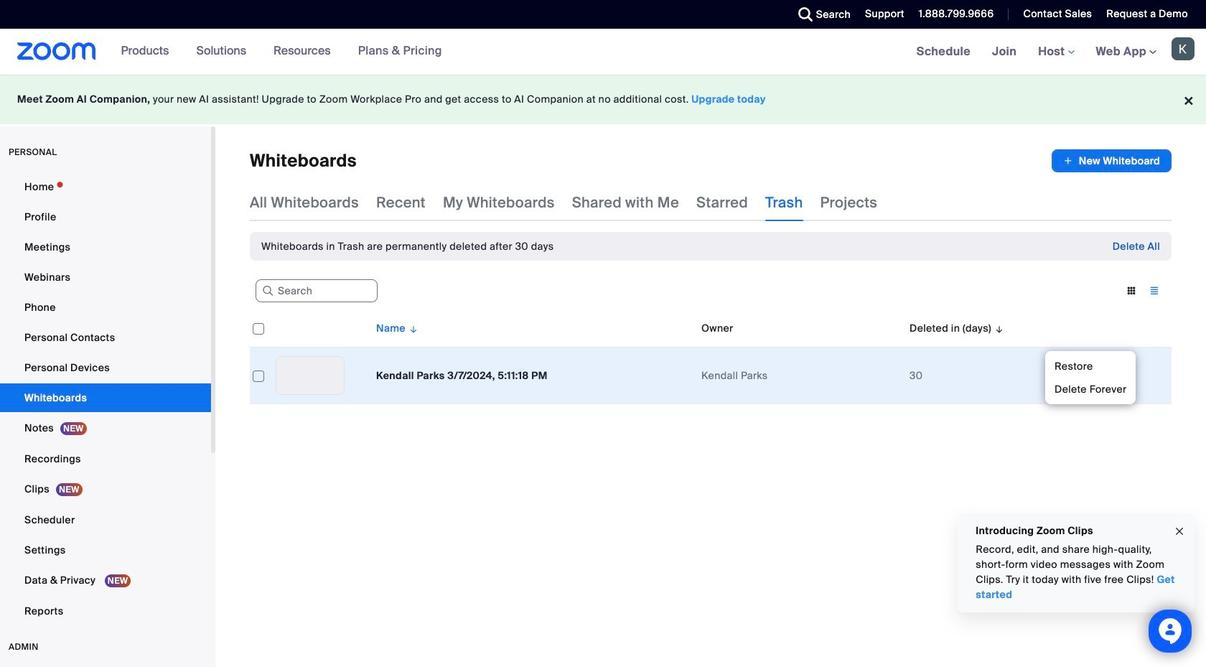 Task type: describe. For each thing, give the bounding box(es) containing it.
Search text field
[[256, 280, 378, 303]]

0 vertical spatial application
[[1052, 149, 1172, 172]]

kendall parks 3/7/2024, 5:11:18 pm element
[[376, 369, 548, 382]]

zoom logo image
[[17, 42, 96, 60]]

list mode, selected image
[[1143, 284, 1166, 297]]

thumbnail of kendall parks 3/7/2024, 5:11:18 pm image
[[276, 357, 344, 394]]

product information navigation
[[110, 29, 453, 75]]

arrow down image
[[992, 320, 1005, 337]]

more options for kendall parks 3/7/2024, 5:11:18 pm image
[[1113, 369, 1136, 382]]

meetings navigation
[[906, 29, 1207, 75]]

grid mode, not selected image
[[1120, 284, 1143, 297]]

personal menu menu
[[0, 172, 211, 627]]

profile picture image
[[1172, 37, 1195, 60]]



Task type: vqa. For each thing, say whether or not it's contained in the screenshot.
footer
yes



Task type: locate. For each thing, give the bounding box(es) containing it.
tabs of all whiteboard page tab list
[[250, 184, 878, 221]]

footer
[[0, 75, 1207, 124]]

1 vertical spatial application
[[250, 310, 1172, 404]]

close image
[[1174, 523, 1186, 540]]

banner
[[0, 29, 1207, 75]]

application
[[1052, 149, 1172, 172], [250, 310, 1172, 404]]

alert
[[261, 239, 554, 254]]

add image
[[1064, 154, 1074, 168]]

kendall parks 3/7/2024, 5:11:18 pm, modified at mar 25, 2024 by kendall parks, view only, link image
[[276, 356, 345, 395]]

arrow down image
[[406, 320, 419, 337]]



